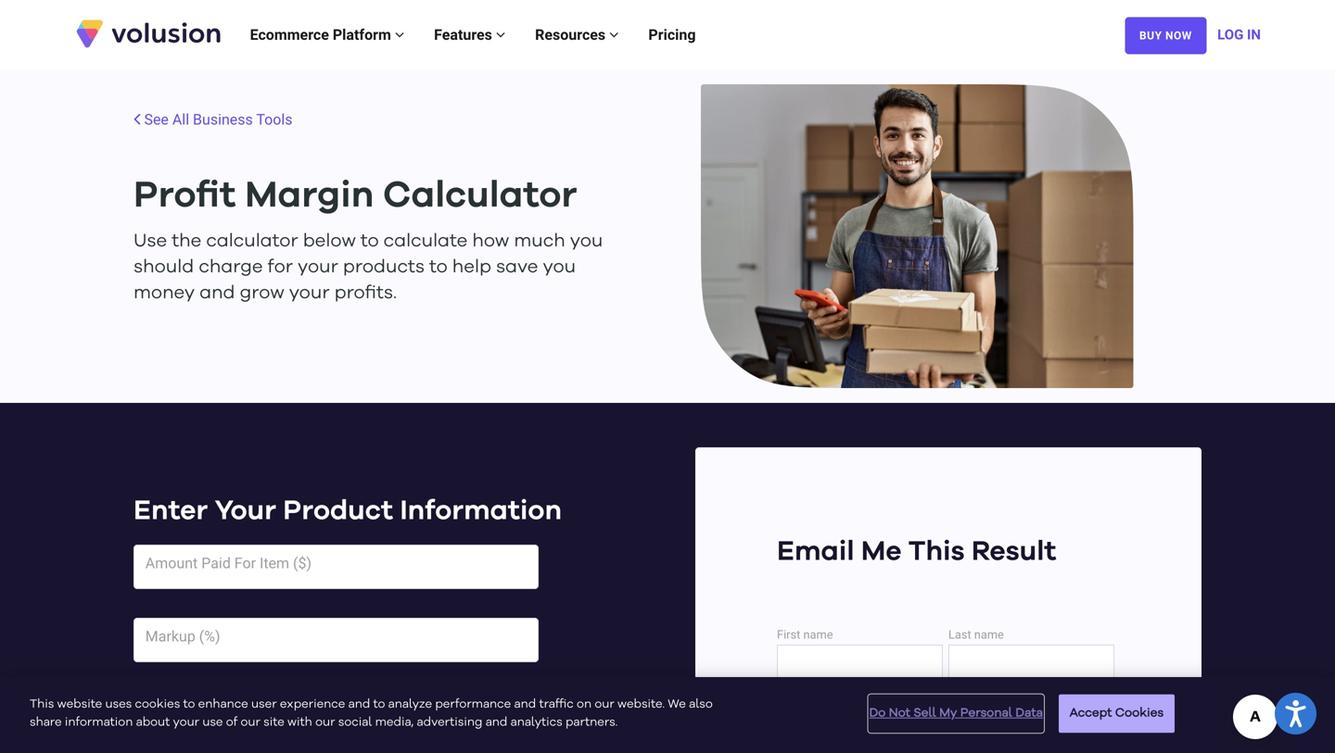 Task type: vqa. For each thing, say whether or not it's contained in the screenshot.
into
no



Task type: describe. For each thing, give the bounding box(es) containing it.
site
[[264, 717, 285, 729]]

accept cookies button
[[1059, 695, 1175, 734]]

much
[[514, 232, 565, 251]]

personal
[[961, 708, 1013, 720]]

markup
[[145, 628, 195, 646]]

see all business tools
[[141, 111, 293, 128]]

reset link
[[251, 715, 288, 733]]

my
[[940, 708, 958, 720]]

phone
[[816, 711, 849, 725]]

information
[[400, 498, 562, 525]]

features link
[[419, 7, 520, 63]]

log in
[[1218, 26, 1261, 43]]

in
[[1247, 26, 1261, 43]]

email
[[777, 538, 855, 566]]

now
[[1166, 29, 1192, 42]]

privacy alert dialog
[[0, 678, 1335, 754]]

analyze
[[388, 699, 432, 711]]

about
[[136, 717, 170, 729]]

experience
[[280, 699, 345, 711]]

see all business tools link
[[134, 70, 657, 131]]

paid
[[201, 555, 231, 573]]

margin
[[245, 177, 374, 214]]

log in link
[[1218, 7, 1261, 63]]

angle down image for resources
[[609, 27, 619, 42]]

Last name text field
[[949, 645, 1115, 692]]

money
[[134, 284, 195, 303]]

($)
[[293, 555, 312, 573]]

profits.
[[334, 284, 397, 303]]

first name
[[777, 628, 833, 642]]

all
[[172, 111, 189, 128]]

tools
[[256, 111, 293, 128]]

buy now
[[1140, 29, 1192, 42]]

profit
[[134, 177, 236, 214]]

and up analytics
[[514, 699, 536, 711]]

data
[[1016, 708, 1043, 720]]

Amount Paid For Item ($) number field
[[134, 545, 539, 590]]

result
[[972, 538, 1057, 566]]

ecommerce platform link
[[235, 7, 419, 63]]

enter your product information
[[134, 498, 562, 525]]

traffic
[[539, 699, 574, 711]]

see
[[144, 111, 169, 128]]

to down the calculate
[[429, 258, 448, 277]]

amount
[[145, 555, 198, 573]]

for
[[234, 555, 256, 573]]

ecommerce
[[250, 26, 329, 44]]

save
[[496, 258, 538, 277]]

First name text field
[[777, 645, 943, 692]]

markup (%)
[[145, 628, 220, 646]]

buy now link
[[1125, 17, 1207, 54]]

email me this result
[[777, 538, 1057, 566]]

calculator
[[383, 177, 577, 214]]

to right cookies
[[183, 699, 195, 711]]

pricing link
[[634, 7, 711, 63]]

of
[[226, 717, 238, 729]]

item
[[260, 555, 289, 573]]

cookies
[[135, 699, 180, 711]]

help
[[452, 258, 492, 277]]

last name
[[949, 628, 1004, 642]]

log
[[1218, 26, 1244, 43]]

(%)
[[199, 628, 220, 646]]

resources
[[535, 26, 609, 44]]

do not sell my personal data button
[[870, 696, 1043, 733]]

the
[[172, 232, 202, 251]]

use the calculator below to calculate how much you should charge for your products to help save you money and grow your profits.
[[134, 232, 603, 303]]

for
[[268, 258, 293, 277]]

amount paid for item ($)
[[145, 555, 312, 573]]

user
[[251, 699, 277, 711]]

product
[[283, 498, 393, 525]]

to up products
[[361, 232, 379, 251]]

Markup (%) number field
[[134, 619, 539, 663]]

name for first name
[[804, 628, 833, 642]]

use
[[134, 232, 167, 251]]

name for last name
[[975, 628, 1004, 642]]

to up media,
[[373, 699, 385, 711]]

accept cookies
[[1070, 708, 1164, 720]]

partners.
[[566, 717, 618, 729]]



Task type: locate. For each thing, give the bounding box(es) containing it.
share
[[30, 717, 62, 729]]

angle left image
[[134, 109, 141, 128]]

do not sell my personal data
[[870, 708, 1043, 720]]

me
[[861, 538, 902, 566]]

and up social
[[348, 699, 370, 711]]

2 name from the left
[[975, 628, 1004, 642]]

and inside use the calculator below to calculate how much you should charge for your products to help save you money and grow your profits.
[[200, 284, 235, 303]]

your left use
[[173, 717, 199, 729]]

0 vertical spatial this
[[909, 538, 965, 566]]

your down 'below'
[[298, 258, 338, 277]]

1 horizontal spatial angle down image
[[609, 27, 619, 42]]

grow
[[240, 284, 284, 303]]

also
[[689, 699, 713, 711]]

our right on
[[595, 699, 615, 711]]

use
[[202, 717, 223, 729]]

2 horizontal spatial our
[[595, 699, 615, 711]]

your
[[298, 258, 338, 277], [289, 284, 330, 303], [173, 717, 199, 729]]

profit margin calculator
[[134, 177, 577, 214]]

reset
[[251, 715, 288, 733]]

name
[[804, 628, 833, 642], [975, 628, 1004, 642]]

on
[[577, 699, 592, 711]]

angle down image left resources
[[496, 27, 506, 42]]

angle down image
[[395, 27, 404, 42]]

performance
[[435, 699, 511, 711]]

0 horizontal spatial our
[[241, 717, 261, 729]]

2 angle down image from the left
[[609, 27, 619, 42]]

this inside "this website uses cookies to enhance user experience and to analyze performance and traffic on our website. we also share information about your use of our site with our social media, advertising and analytics partners."
[[30, 699, 54, 711]]

advertising
[[417, 717, 483, 729]]

1 vertical spatial you
[[543, 258, 576, 277]]

charge
[[199, 258, 263, 277]]

pricing
[[649, 26, 696, 44]]

business
[[193, 111, 253, 128]]

we
[[668, 699, 686, 711]]

ecommerce platform
[[250, 26, 395, 44]]

this
[[909, 538, 965, 566], [30, 699, 54, 711]]

platform
[[333, 26, 391, 44]]

name right the first
[[804, 628, 833, 642]]

your inside "this website uses cookies to enhance user experience and to analyze performance and traffic on our website. we also share information about your use of our site with our social media, advertising and analytics partners."
[[173, 717, 199, 729]]

this up 'share'
[[30, 699, 54, 711]]

uses
[[105, 699, 132, 711]]

open accessibe: accessibility options, statement and help image
[[1286, 701, 1306, 728]]

products
[[343, 258, 425, 277]]

media,
[[375, 717, 414, 729]]

and
[[200, 284, 235, 303], [348, 699, 370, 711], [514, 699, 536, 711], [486, 717, 508, 729]]

first
[[777, 628, 801, 642]]

1 horizontal spatial name
[[975, 628, 1004, 642]]

social
[[338, 717, 372, 729]]

name right last
[[975, 628, 1004, 642]]

you right much at top left
[[570, 232, 603, 251]]

angle down image inside resources link
[[609, 27, 619, 42]]

below
[[303, 232, 356, 251]]

1 angle down image from the left
[[496, 27, 506, 42]]

you down much at top left
[[543, 258, 576, 277]]

angle down image inside features 'link'
[[496, 27, 506, 42]]

this website uses cookies to enhance user experience and to analyze performance and traffic on our website. we also share information about your use of our site with our social media, advertising and analytics partners.
[[30, 699, 713, 729]]

1 name from the left
[[804, 628, 833, 642]]

angle down image
[[496, 27, 506, 42], [609, 27, 619, 42]]

1 vertical spatial this
[[30, 699, 54, 711]]

0 vertical spatial your
[[298, 258, 338, 277]]

calculator
[[206, 232, 298, 251]]

2 vertical spatial your
[[173, 717, 199, 729]]

to
[[361, 232, 379, 251], [429, 258, 448, 277], [183, 699, 195, 711], [373, 699, 385, 711]]

sell
[[914, 708, 937, 720]]

volusion logo image
[[74, 18, 223, 49]]

1 vertical spatial your
[[289, 284, 330, 303]]

cookies
[[1116, 708, 1164, 720]]

mobile phone number
[[777, 711, 892, 725]]

accept
[[1070, 708, 1112, 720]]

website
[[57, 699, 102, 711]]

enter
[[134, 498, 208, 525]]

not
[[889, 708, 911, 720]]

calculate
[[384, 232, 468, 251]]

how
[[472, 232, 509, 251]]

your down for
[[289, 284, 330, 303]]

angle down image for features
[[496, 27, 506, 42]]

angle down image left the pricing
[[609, 27, 619, 42]]

should
[[134, 258, 194, 277]]

0 horizontal spatial name
[[804, 628, 833, 642]]

1 horizontal spatial our
[[315, 717, 335, 729]]

profit margin generator hero image
[[668, 70, 1335, 403]]

this right me
[[909, 538, 965, 566]]

do
[[870, 708, 886, 720]]

and down charge
[[200, 284, 235, 303]]

and down performance
[[486, 717, 508, 729]]

buy
[[1140, 29, 1163, 42]]

0 horizontal spatial this
[[30, 699, 54, 711]]

information
[[65, 717, 133, 729]]

0 vertical spatial you
[[570, 232, 603, 251]]

features
[[434, 26, 496, 44]]

Mobile phone number text field
[[777, 728, 1115, 754]]

with
[[288, 717, 312, 729]]

0 horizontal spatial angle down image
[[496, 27, 506, 42]]

analytics
[[511, 717, 563, 729]]

you
[[570, 232, 603, 251], [543, 258, 576, 277]]

your
[[215, 498, 276, 525]]

our right of
[[241, 717, 261, 729]]

last
[[949, 628, 972, 642]]

our
[[595, 699, 615, 711], [241, 717, 261, 729], [315, 717, 335, 729]]

website.
[[618, 699, 665, 711]]

1 horizontal spatial this
[[909, 538, 965, 566]]

number
[[852, 711, 892, 725]]

our down 'experience'
[[315, 717, 335, 729]]

enhance
[[198, 699, 248, 711]]

resources link
[[520, 7, 634, 63]]



